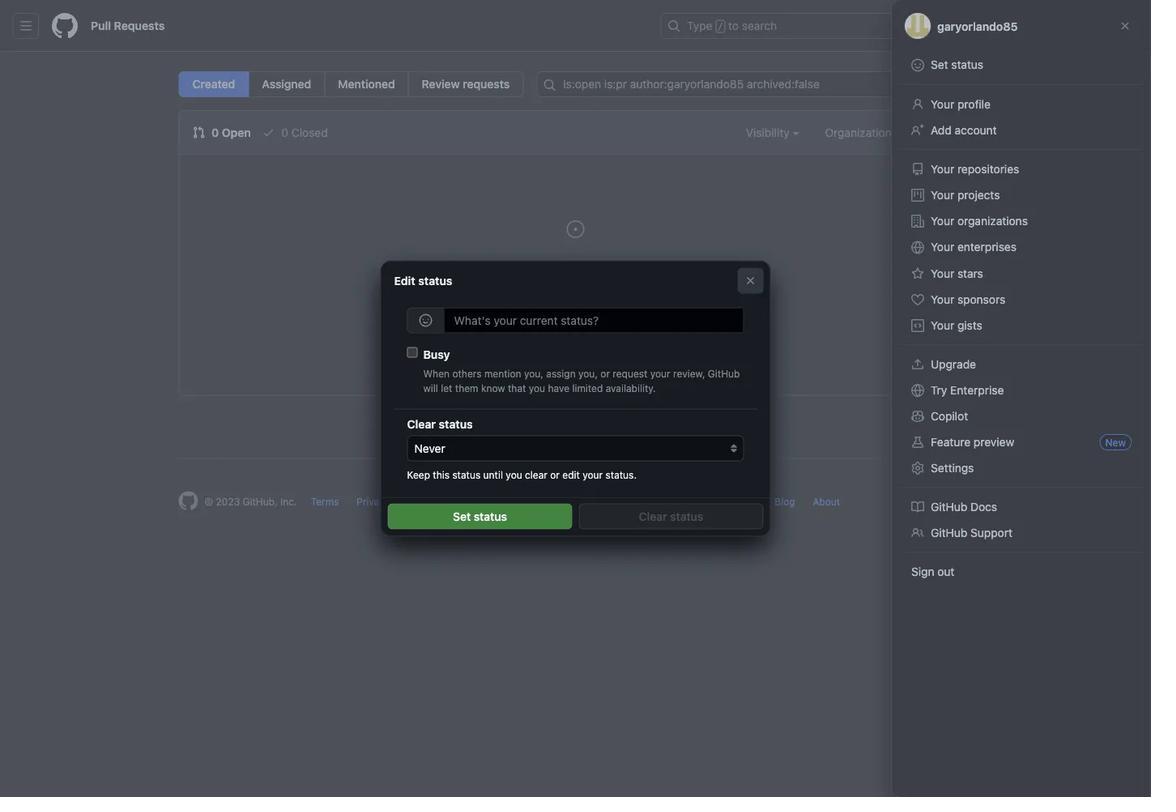 Task type: vqa. For each thing, say whether or not it's contained in the screenshot.
status inside the button
yes



Task type: locate. For each thing, give the bounding box(es) containing it.
set status button
[[905, 52, 1138, 79], [388, 504, 572, 530]]

0 vertical spatial you
[[529, 383, 545, 394]]

0 horizontal spatial you,
[[524, 368, 544, 379]]

1 horizontal spatial set status
[[931, 58, 984, 71]]

github down status.
[[589, 496, 621, 508]]

set status up your profile
[[931, 58, 984, 71]]

1 horizontal spatial clear
[[639, 510, 667, 523]]

/
[[718, 21, 723, 32]]

homepage image left ©
[[179, 491, 198, 511]]

set down status link
[[453, 510, 471, 523]]

clear down will
[[407, 417, 436, 431]]

your up an
[[609, 264, 648, 286]]

set status
[[931, 58, 984, 71], [453, 510, 507, 523]]

0 horizontal spatial set status
[[453, 510, 507, 523]]

your up your stars
[[931, 240, 955, 254]]

4 your from the top
[[931, 214, 955, 228]]

0 horizontal spatial clear status
[[407, 417, 473, 431]]

your up your gists
[[931, 293, 955, 306]]

search right to
[[742, 19, 777, 32]]

clear down 'pricing' on the right bottom
[[639, 510, 667, 523]]

search image
[[543, 79, 556, 92]]

your for your enterprises
[[931, 240, 955, 254]]

your left stars
[[931, 267, 955, 280]]

copilot
[[931, 410, 968, 423]]

status.
[[606, 470, 637, 481]]

status down api in the bottom right of the page
[[670, 510, 703, 523]]

your for your gists
[[931, 319, 955, 332]]

pull requests element
[[179, 71, 524, 97]]

0 open link
[[192, 124, 251, 141]]

your inside the "busy when others mention you, assign you, or request your review,           github will let them know that you have limited availability."
[[650, 368, 671, 379]]

busy when others mention you, assign you, or request your review,           github will let them know that you have limited availability.
[[423, 348, 740, 394]]

clear status down the pricing link
[[639, 510, 703, 523]]

set status down status link
[[453, 510, 507, 523]]

contact github
[[550, 496, 621, 508]]

until
[[483, 470, 503, 481]]

0
[[212, 126, 219, 139], [281, 126, 288, 139]]

1 horizontal spatial set
[[931, 58, 948, 71]]

0 for open
[[212, 126, 219, 139]]

type
[[687, 19, 713, 32]]

dialog
[[0, 0, 1151, 797]]

mention
[[484, 368, 521, 379]]

docs down keep this status until you clear or edit your status.
[[509, 496, 533, 508]]

search down search.
[[701, 305, 740, 320]]

your up your projects
[[931, 162, 955, 176]]

1 vertical spatial homepage image
[[179, 491, 198, 511]]

you right the that at left top
[[529, 383, 545, 394]]

you right the until
[[506, 470, 522, 481]]

your right edit
[[583, 470, 603, 481]]

set inside edit status dialog
[[453, 510, 471, 523]]

your for your sponsors
[[931, 293, 955, 306]]

your for your stars
[[931, 267, 955, 280]]

0 right git pull request image
[[212, 126, 219, 139]]

1 horizontal spatial your
[[609, 264, 648, 286]]

0 horizontal spatial set
[[453, 510, 471, 523]]

2 horizontal spatial your
[[650, 368, 671, 379]]

homepage image
[[52, 13, 78, 39], [179, 491, 198, 511]]

1 horizontal spatial you,
[[578, 368, 598, 379]]

your inside "link"
[[931, 267, 955, 280]]

1 horizontal spatial set status button
[[905, 52, 1138, 79]]

1 horizontal spatial homepage image
[[179, 491, 198, 511]]

of
[[528, 305, 540, 320]]

3 your from the top
[[931, 188, 955, 202]]

0 horizontal spatial or
[[550, 470, 560, 481]]

or up limited
[[601, 368, 610, 379]]

1 horizontal spatial docs
[[971, 500, 997, 514]]

0 vertical spatial set status
[[931, 58, 984, 71]]

light bulb image
[[430, 411, 443, 424]]

your profile link
[[905, 92, 1138, 117]]

when
[[423, 368, 450, 379]]

set down command palette icon
[[931, 58, 948, 71]]

1 vertical spatial clear status
[[639, 510, 703, 523]]

clear status down let at the left top
[[407, 417, 473, 431]]

your down your projects
[[931, 214, 955, 228]]

2 0 from the left
[[281, 126, 288, 139]]

1 vertical spatial close image
[[744, 274, 757, 287]]

0 horizontal spatial 0
[[212, 126, 219, 139]]

1 vertical spatial .
[[718, 410, 721, 424]]

your
[[609, 264, 648, 286], [650, 368, 671, 379], [583, 470, 603, 481]]

0 vertical spatial .
[[740, 305, 744, 320]]

homepage image inside footer
[[179, 491, 198, 511]]

©
[[205, 496, 213, 508]]

about link
[[813, 496, 840, 508]]

1 vertical spatial clear
[[639, 510, 667, 523]]

2 horizontal spatial or
[[601, 368, 610, 379]]

1 horizontal spatial 0
[[281, 126, 288, 139]]

.
[[740, 305, 744, 320], [718, 410, 721, 424]]

your left projects
[[931, 188, 955, 202]]

2 vertical spatial your
[[583, 470, 603, 481]]

footer
[[166, 458, 986, 551]]

long
[[524, 410, 547, 424]]

assigned
[[262, 77, 311, 91]]

all of github link
[[511, 305, 584, 320]]

7 your from the top
[[931, 293, 955, 306]]

add account link
[[905, 117, 1138, 143]]

upgrade
[[931, 358, 976, 371]]

your for your organizations
[[931, 214, 955, 228]]

0 vertical spatial homepage image
[[52, 13, 78, 39]]

0 right check image
[[281, 126, 288, 139]]

try
[[603, 305, 619, 320]]

1 0 from the left
[[212, 126, 219, 139]]

you inside the "busy when others mention you, assign you, or request your review,           github will let them know that you have limited availability."
[[529, 383, 545, 394]]

0 horizontal spatial you
[[506, 470, 522, 481]]

pull requests
[[91, 19, 165, 32]]

try enterprise link
[[905, 378, 1138, 403]]

github right review,
[[708, 368, 740, 379]]

that
[[508, 383, 526, 394]]

1 you, from the left
[[524, 368, 544, 379]]

docs
[[509, 496, 533, 508], [971, 500, 997, 514]]

0 for closed
[[281, 126, 288, 139]]

status
[[951, 58, 984, 71], [418, 274, 452, 287], [439, 417, 473, 431], [452, 470, 481, 481], [474, 510, 507, 523], [670, 510, 703, 523]]

contact
[[550, 496, 587, 508]]

about
[[813, 496, 840, 508]]

search left all
[[469, 305, 508, 320]]

status right the "edit"
[[418, 274, 452, 287]]

docs up support
[[971, 500, 997, 514]]

triangle down image
[[988, 18, 1001, 31]]

or left the try
[[588, 305, 600, 320]]

homepage image left pull
[[52, 13, 78, 39]]

try
[[931, 384, 947, 397]]

add account
[[931, 124, 997, 137]]

0 vertical spatial set
[[931, 58, 948, 71]]

5 your from the top
[[931, 240, 955, 254]]

account
[[955, 124, 997, 137]]

could
[[433, 305, 465, 320]]

set
[[931, 58, 948, 71], [453, 510, 471, 523]]

profile
[[958, 98, 991, 111]]

or
[[588, 305, 600, 320], [601, 368, 610, 379], [550, 470, 560, 481]]

protip!
[[446, 410, 485, 424]]

settings link
[[905, 455, 1138, 481]]

1 your from the top
[[931, 98, 955, 111]]

settings
[[931, 461, 974, 475]]

you
[[529, 383, 545, 394], [506, 470, 522, 481]]

close image
[[1119, 19, 1132, 32], [744, 274, 757, 287]]

training link
[[721, 496, 757, 508]]

1 horizontal spatial clear status
[[639, 510, 703, 523]]

1 vertical spatial or
[[601, 368, 610, 379]]

2 horizontal spatial search
[[742, 19, 777, 32]]

advanced search link
[[640, 305, 740, 320]]

1 horizontal spatial or
[[588, 305, 600, 320]]

or for try
[[588, 305, 600, 320]]

0 horizontal spatial docs
[[509, 496, 533, 508]]

status down status
[[474, 510, 507, 523]]

your left gists
[[931, 319, 955, 332]]

1 vertical spatial your
[[650, 368, 671, 379]]

8 your from the top
[[931, 319, 955, 332]]

clear status button
[[579, 504, 764, 530]]

your left review,
[[650, 368, 671, 379]]

garyorlando85
[[937, 19, 1018, 33]]

or left edit
[[550, 470, 560, 481]]

request
[[613, 368, 648, 379]]

sign
[[911, 565, 934, 578]]

1 vertical spatial you
[[506, 470, 522, 481]]

repositories
[[958, 162, 1019, 176]]

2023
[[216, 496, 240, 508]]

0 vertical spatial or
[[588, 305, 600, 320]]

your up the add
[[931, 98, 955, 111]]

your organizations link
[[905, 208, 1138, 234]]

1 horizontal spatial you
[[529, 383, 545, 394]]

1 vertical spatial set status
[[453, 510, 507, 523]]

you, up the that at left top
[[524, 368, 544, 379]]

set for the topmost set status button
[[931, 58, 948, 71]]

with
[[614, 410, 636, 424]]

you could search all of github or try an advanced search .
[[407, 305, 744, 320]]

set status button down the until
[[388, 504, 572, 530]]

no results matched your search.
[[434, 264, 717, 286]]

sort
[[927, 126, 949, 139]]

pull
[[91, 19, 111, 32]]

0 vertical spatial clear
[[407, 417, 436, 431]]

0 horizontal spatial homepage image
[[52, 13, 78, 39]]

status down garyorlando85
[[951, 58, 984, 71]]

1 vertical spatial set status button
[[388, 504, 572, 530]]

stars
[[958, 267, 983, 280]]

pricing link
[[639, 496, 671, 508]]

© 2023 github, inc.
[[205, 496, 297, 508]]

set status inside edit status dialog
[[453, 510, 507, 523]]

0 horizontal spatial close image
[[744, 274, 757, 287]]

2 your from the top
[[931, 162, 955, 176]]

1 horizontal spatial close image
[[1119, 19, 1132, 32]]

check image
[[262, 126, 275, 139]]

1 horizontal spatial .
[[740, 305, 744, 320]]

you, up limited
[[578, 368, 598, 379]]

your repositories
[[931, 162, 1019, 176]]

them
[[455, 383, 478, 394]]

github right of
[[543, 305, 584, 320]]

contact github link
[[550, 496, 621, 508]]

6 your from the top
[[931, 267, 955, 280]]

no
[[434, 264, 459, 286]]

2 vertical spatial or
[[550, 470, 560, 481]]

0 vertical spatial clear status
[[407, 417, 473, 431]]

security link
[[407, 496, 445, 508]]

github support link
[[905, 520, 1138, 546]]

set status for the topmost set status button
[[931, 58, 984, 71]]

set status button up your profile link at the right top
[[905, 52, 1138, 79]]

1 vertical spatial set
[[453, 510, 471, 523]]



Task type: describe. For each thing, give the bounding box(es) containing it.
clear
[[525, 470, 548, 481]]

or inside the "busy when others mention you, assign you, or request your review,           github will let them know that you have limited availability."
[[601, 368, 610, 379]]

all
[[511, 305, 524, 320]]

organization
[[825, 126, 895, 139]]

discussions
[[550, 410, 611, 424]]

0 open
[[209, 126, 251, 139]]

github inside the "busy when others mention you, assign you, or request your review,           github will let them know that you have limited availability."
[[708, 368, 740, 379]]

0 horizontal spatial your
[[583, 470, 603, 481]]

0 vertical spatial your
[[609, 264, 648, 286]]

your repositories link
[[905, 156, 1138, 182]]

github up 'github support'
[[931, 500, 968, 514]]

keep this status until you clear or edit your status.
[[407, 470, 637, 481]]

busy
[[423, 348, 450, 361]]

sign out link
[[905, 559, 1138, 585]]

mentioned link
[[324, 71, 409, 97]]

your projects link
[[905, 182, 1138, 208]]

availability.
[[606, 383, 656, 394]]

terms link
[[311, 496, 339, 508]]

docs link
[[509, 496, 533, 508]]

smiley image
[[419, 314, 432, 327]]

edit status dialog
[[381, 261, 770, 536]]

status down let at the left top
[[439, 417, 473, 431]]

your organizations
[[931, 214, 1028, 228]]

Busy checkbox
[[407, 347, 418, 357]]

github docs link
[[905, 494, 1138, 520]]

0 horizontal spatial .
[[718, 410, 721, 424]]

clear inside button
[[639, 510, 667, 523]]

visibility button
[[746, 124, 799, 141]]

footer containing © 2023 github, inc.
[[166, 458, 986, 551]]

open
[[222, 126, 251, 139]]

or for edit
[[550, 470, 560, 481]]

enterprises
[[958, 240, 1017, 254]]

results
[[463, 264, 523, 286]]

have
[[548, 383, 570, 394]]

gists
[[958, 319, 983, 332]]

plus image
[[972, 19, 985, 32]]

github down github docs
[[931, 526, 968, 540]]

organization button
[[825, 124, 901, 141]]

api link
[[688, 496, 703, 508]]

Search all issues text field
[[537, 71, 973, 97]]

enterprise
[[950, 384, 1004, 397]]

projects
[[958, 188, 1000, 202]]

upgrade link
[[905, 352, 1138, 378]]

review
[[422, 77, 460, 91]]

feature preview button
[[905, 429, 1138, 455]]

2 you, from the left
[[578, 368, 598, 379]]

0 horizontal spatial set status button
[[388, 504, 572, 530]]

review,
[[673, 368, 705, 379]]

security
[[407, 496, 445, 508]]

0 horizontal spatial clear
[[407, 417, 436, 431]]

blog link
[[775, 496, 795, 508]]

your for your repositories
[[931, 162, 955, 176]]

github docs
[[931, 500, 997, 514]]

command palette image
[[925, 19, 938, 32]]

clear status inside button
[[639, 510, 703, 523]]

type / to search
[[687, 19, 777, 32]]

issue opened image
[[1022, 19, 1035, 32]]

requests
[[114, 19, 165, 32]]

inc.
[[280, 496, 297, 508]]

your stars
[[931, 267, 983, 280]]

add
[[931, 124, 952, 137]]

support
[[971, 526, 1013, 540]]

edit
[[562, 470, 580, 481]]

try enterprise
[[931, 384, 1004, 397]]

dialog containing garyorlando85
[[0, 0, 1151, 797]]

your sponsors link
[[905, 287, 1138, 313]]

0 horizontal spatial search
[[469, 305, 508, 320]]

assigned link
[[248, 71, 325, 97]]

advanced
[[640, 305, 697, 320]]

training
[[721, 496, 757, 508]]

blog
[[775, 496, 795, 508]]

git pull request image
[[192, 126, 205, 139]]

your profile
[[931, 98, 991, 111]]

0 closed link
[[262, 124, 328, 141]]

your for your projects
[[931, 188, 955, 202]]

privacy
[[357, 496, 390, 508]]

terms
[[311, 496, 339, 508]]

1 horizontal spatial search
[[701, 305, 740, 320]]

visibility
[[746, 126, 793, 139]]

issue opened image
[[566, 220, 585, 239]]

keep
[[407, 470, 430, 481]]

your projects
[[931, 188, 1000, 202]]

status link
[[463, 496, 492, 508]]

this
[[433, 470, 450, 481]]

Issues search field
[[537, 71, 973, 97]]

know
[[481, 383, 505, 394]]

follow
[[488, 410, 521, 424]]

review requests
[[422, 77, 510, 91]]

let
[[441, 383, 452, 394]]

set status for the leftmost set status button
[[453, 510, 507, 523]]

search.
[[653, 264, 717, 286]]

0 closed
[[278, 126, 328, 139]]

your for your profile
[[931, 98, 955, 111]]

set for the leftmost set status button
[[453, 510, 471, 523]]

your enterprises link
[[905, 234, 1138, 261]]

sort button
[[927, 124, 959, 141]]

0 vertical spatial close image
[[1119, 19, 1132, 32]]

0 vertical spatial set status button
[[905, 52, 1138, 79]]

What's your current status? text field
[[444, 307, 744, 333]]

review requests link
[[408, 71, 524, 97]]

matched
[[527, 264, 605, 286]]

status right this
[[452, 470, 481, 481]]

will
[[423, 383, 438, 394]]

close image inside edit status dialog
[[744, 274, 757, 287]]

your sponsors
[[931, 293, 1006, 306]]

an
[[622, 305, 637, 320]]

comments:>50
[[639, 410, 718, 424]]

github support
[[931, 526, 1013, 540]]

others
[[452, 368, 482, 379]]



